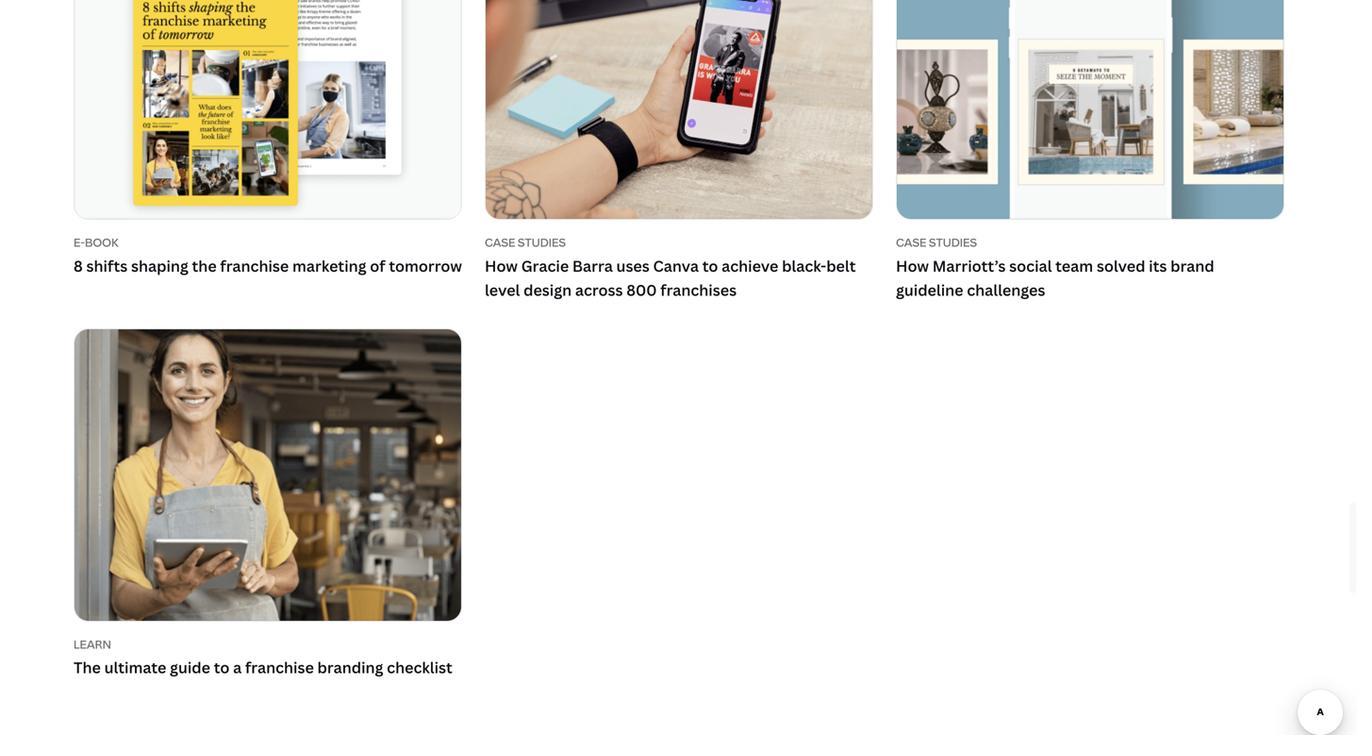 Task type: vqa. For each thing, say whether or not it's contained in the screenshot.
8
yes



Task type: locate. For each thing, give the bounding box(es) containing it.
studies for gracie
[[518, 235, 566, 250]]

to left a
[[214, 657, 230, 678]]

studies inside case studies how gracie barra uses canva to achieve black-belt level design across 800 franchises
[[518, 235, 566, 250]]

how
[[485, 255, 518, 276], [896, 255, 929, 276]]

across
[[575, 280, 623, 300]]

solved
[[1097, 255, 1146, 276]]

1 vertical spatial to
[[214, 657, 230, 678]]

book
[[85, 235, 119, 250]]

ultimate
[[104, 657, 166, 678]]

case inside case studies how marriott's social team solved its brand guideline challenges
[[896, 235, 927, 250]]

its
[[1149, 255, 1168, 276]]

2 case from the left
[[896, 235, 927, 250]]

case up guideline
[[896, 235, 927, 250]]

0 horizontal spatial how
[[485, 255, 518, 276]]

0 vertical spatial to
[[703, 255, 718, 276]]

0 horizontal spatial studies
[[518, 235, 566, 250]]

how up guideline
[[896, 255, 929, 276]]

800
[[627, 280, 657, 300]]

branding
[[318, 657, 383, 678]]

imageonly image for solved
[[897, 0, 1284, 219]]

2 imageonly image from the left
[[486, 0, 873, 219]]

franchise right the
[[220, 255, 289, 276]]

1 case from the left
[[485, 235, 516, 250]]

a
[[233, 657, 242, 678]]

e-book 8 shifts shaping the franchise marketing of tomorrow
[[74, 235, 462, 276]]

brand
[[1171, 255, 1215, 276]]

how for how marriott's social team solved its brand guideline challenges
[[896, 255, 929, 276]]

studies up gracie
[[518, 235, 566, 250]]

how up level
[[485, 255, 518, 276]]

1 studies from the left
[[518, 235, 566, 250]]

case inside case studies how gracie barra uses canva to achieve black-belt level design across 800 franchises
[[485, 235, 516, 250]]

belt
[[827, 255, 856, 276]]

3 imageonly image from the left
[[897, 0, 1284, 219]]

0 horizontal spatial to
[[214, 657, 230, 678]]

how inside case studies how gracie barra uses canva to achieve black-belt level design across 800 franchises
[[485, 255, 518, 276]]

studies
[[518, 235, 566, 250], [929, 235, 978, 250]]

2 how from the left
[[896, 255, 929, 276]]

1 horizontal spatial case
[[896, 235, 927, 250]]

to inside learn the ultimate guide to a franchise branding checklist
[[214, 657, 230, 678]]

0 horizontal spatial case
[[485, 235, 516, 250]]

of
[[370, 255, 386, 276]]

shaping
[[131, 255, 189, 276]]

1 imageonly image from the left
[[75, 0, 461, 219]]

1 horizontal spatial imageonly image
[[486, 0, 873, 219]]

to
[[703, 255, 718, 276], [214, 657, 230, 678]]

case studies how gracie barra uses canva to achieve black-belt level design across 800 franchises
[[485, 235, 856, 300]]

franchise right a
[[245, 657, 314, 678]]

1 horizontal spatial studies
[[929, 235, 978, 250]]

1 how from the left
[[485, 255, 518, 276]]

1 vertical spatial franchise
[[245, 657, 314, 678]]

shifts
[[86, 255, 128, 276]]

studies up "marriott's"
[[929, 235, 978, 250]]

gracie
[[522, 255, 569, 276]]

case up level
[[485, 235, 516, 250]]

2 studies from the left
[[929, 235, 978, 250]]

marketing
[[292, 255, 367, 276]]

franchise inside e-book 8 shifts shaping the franchise marketing of tomorrow
[[220, 255, 289, 276]]

franchise
[[220, 255, 289, 276], [245, 657, 314, 678]]

1 horizontal spatial how
[[896, 255, 929, 276]]

0 vertical spatial franchise
[[220, 255, 289, 276]]

2 horizontal spatial imageonly image
[[897, 0, 1284, 219]]

franchise for branding
[[245, 657, 314, 678]]

studies inside case studies how marriott's social team solved its brand guideline challenges
[[929, 235, 978, 250]]

franchise inside learn the ultimate guide to a franchise branding checklist
[[245, 657, 314, 678]]

franchises
[[661, 280, 737, 300]]

0 horizontal spatial imageonly image
[[75, 0, 461, 219]]

case
[[485, 235, 516, 250], [896, 235, 927, 250]]

1 horizontal spatial to
[[703, 255, 718, 276]]

imageonly image for franchise
[[75, 0, 461, 219]]

imageonly image
[[75, 0, 461, 219], [486, 0, 873, 219], [897, 0, 1284, 219]]

to up franchises
[[703, 255, 718, 276]]

how inside case studies how marriott's social team solved its brand guideline challenges
[[896, 255, 929, 276]]



Task type: describe. For each thing, give the bounding box(es) containing it.
social
[[1010, 255, 1052, 276]]

case studies how marriott's social team solved its brand guideline challenges
[[896, 235, 1215, 300]]

guideline
[[896, 280, 964, 300]]

the
[[192, 255, 217, 276]]

level
[[485, 280, 520, 300]]

marriott's
[[933, 255, 1006, 276]]

8
[[74, 255, 83, 276]]

black-
[[782, 255, 827, 276]]

learn
[[74, 636, 111, 652]]

case for how marriott's social team solved its brand guideline challenges
[[896, 235, 927, 250]]

tomorrow
[[389, 255, 462, 276]]

checklist
[[387, 657, 453, 678]]

studies for marriott's
[[929, 235, 978, 250]]

canva
[[653, 255, 699, 276]]

to inside case studies how gracie barra uses canva to achieve black-belt level design across 800 franchises
[[703, 255, 718, 276]]

challenges
[[967, 280, 1046, 300]]

achieve
[[722, 255, 779, 276]]

uses
[[617, 255, 650, 276]]

team
[[1056, 255, 1094, 276]]

the
[[74, 657, 101, 678]]

case for how gracie barra uses canva to achieve black-belt level design across 800 franchises
[[485, 235, 516, 250]]

imageonly image for canva
[[486, 0, 873, 219]]

franchise for marketing
[[220, 255, 289, 276]]

guide
[[170, 657, 210, 678]]

design
[[524, 280, 572, 300]]

how for how gracie barra uses canva to achieve black-belt level design across 800 franchises
[[485, 255, 518, 276]]

learn the ultimate guide to a franchise branding checklist
[[74, 636, 453, 678]]

barra
[[573, 255, 613, 276]]

e-
[[74, 235, 85, 250]]



